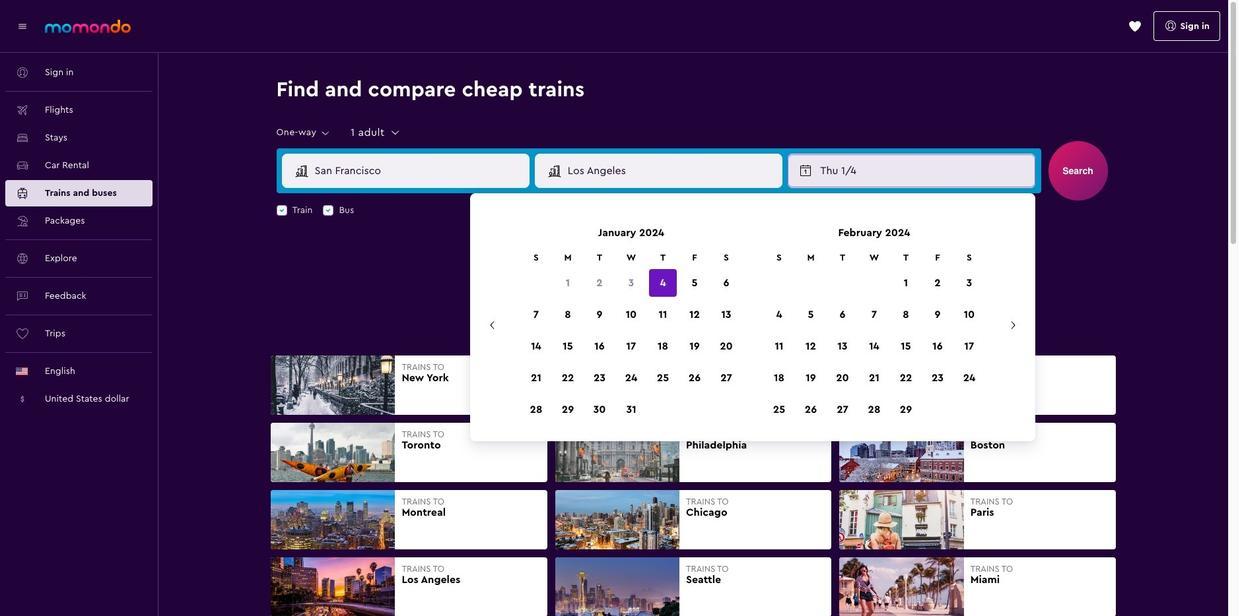Task type: vqa. For each thing, say whether or not it's contained in the screenshot.
Item 2 of 8 group
no



Task type: locate. For each thing, give the bounding box(es) containing it.
united states (english) image
[[16, 368, 28, 376]]

To? text field
[[563, 155, 782, 188]]



Task type: describe. For each thing, give the bounding box(es) containing it.
start date calendar input use left and right arrow keys to change day. use up and down arrow keys to change week. tab
[[475, 225, 1030, 426]]

open trips drawer image
[[1128, 19, 1141, 33]]

thursday january 4th element
[[820, 163, 1027, 179]]

navigation menu image
[[16, 19, 29, 33]]

From? text field
[[309, 155, 529, 188]]

Trip type One-way field
[[276, 127, 331, 139]]



